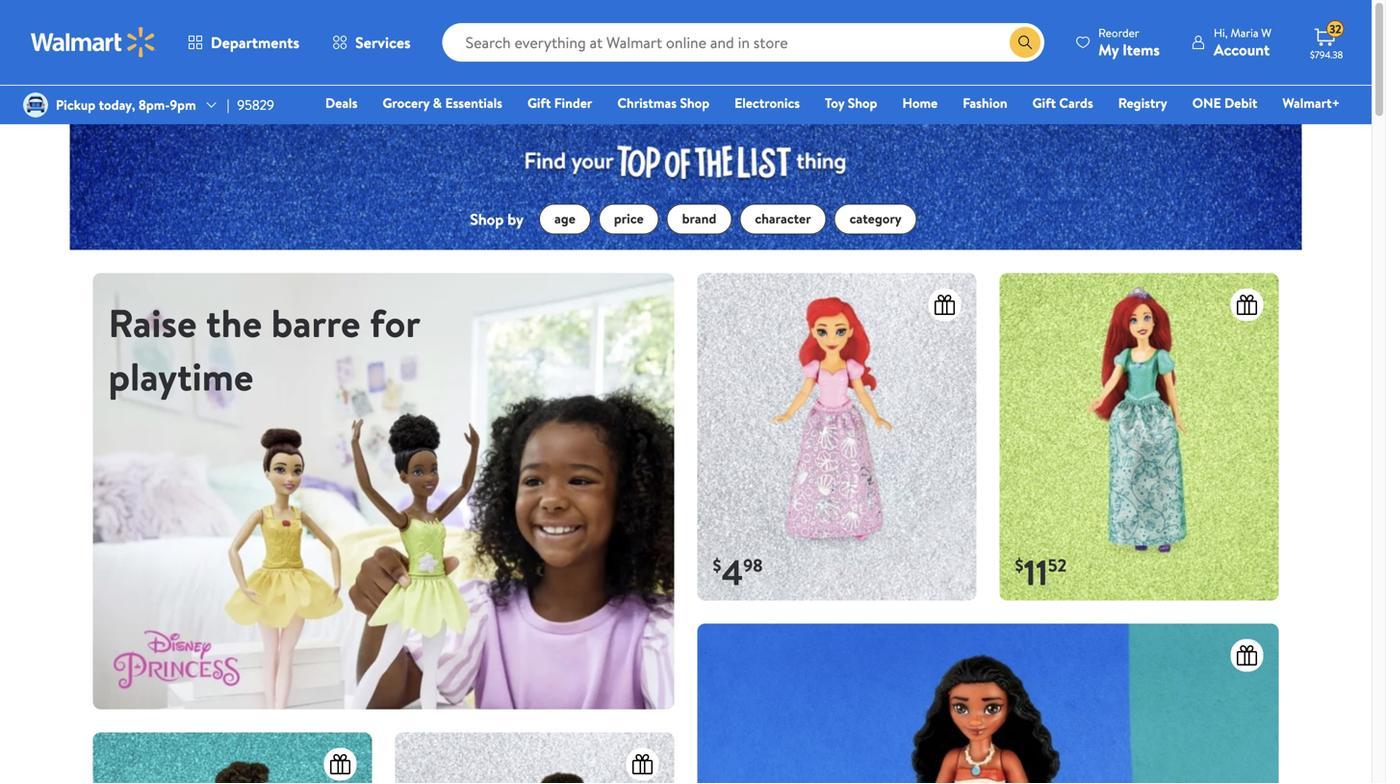 Task type: vqa. For each thing, say whether or not it's contained in the screenshot.
intent image for Delivery
no



Task type: locate. For each thing, give the bounding box(es) containing it.
$ left '98'
[[713, 553, 722, 577]]

1 horizontal spatial gift
[[1033, 93, 1057, 112]]

toy shop
[[825, 93, 878, 112]]

32
[[1330, 21, 1342, 37]]

1 horizontal spatial $
[[1016, 553, 1024, 577]]

playtime
[[108, 349, 254, 403]]

gift
[[528, 93, 551, 112], [1033, 93, 1057, 112]]

2 $ from the left
[[1016, 553, 1024, 577]]

fashion link
[[955, 92, 1017, 113]]

1 $ from the left
[[713, 553, 722, 577]]

|
[[227, 95, 230, 114]]

| 95829
[[227, 95, 274, 114]]

search icon image
[[1018, 35, 1034, 50]]

1 horizontal spatial shop
[[680, 93, 710, 112]]

gift finder link
[[519, 92, 601, 113]]

barre
[[271, 296, 361, 349]]

2 gift from the left
[[1033, 93, 1057, 112]]

 image
[[23, 92, 48, 118]]

one debit
[[1193, 93, 1258, 112]]

1 gift from the left
[[528, 93, 551, 112]]

95829
[[237, 95, 274, 114]]

gift inside "link"
[[1033, 93, 1057, 112]]

brand
[[683, 209, 717, 228]]

maria
[[1231, 25, 1259, 41]]

one
[[1193, 93, 1222, 112]]

shop right christmas
[[680, 93, 710, 112]]

$ left 52
[[1016, 553, 1024, 577]]

services button
[[316, 19, 427, 65]]

9pm
[[170, 95, 196, 114]]

$794.38
[[1311, 48, 1344, 61]]

raise
[[108, 296, 197, 349]]

home
[[903, 93, 938, 112]]

shop
[[680, 93, 710, 112], [848, 93, 878, 112], [470, 208, 504, 229]]

$ for 4
[[713, 553, 722, 577]]

by
[[508, 208, 524, 229]]

$ inside $ 4 98
[[713, 553, 722, 577]]

hi, maria w account
[[1215, 25, 1272, 60]]

2 horizontal spatial shop
[[848, 93, 878, 112]]

disney princess ariel small doll, red hair & blue eyes, signature look with pink gown image
[[698, 273, 977, 600]]

0 horizontal spatial shop
[[470, 208, 504, 229]]

toy
[[825, 93, 845, 112]]

deals
[[326, 93, 358, 112]]

grocery & essentials link
[[374, 92, 511, 113]]

electronics
[[735, 93, 800, 112]]

essentials
[[445, 93, 503, 112]]

$
[[713, 553, 722, 577], [1016, 553, 1024, 577]]

registry link
[[1110, 92, 1177, 113]]

pickup
[[56, 95, 96, 114]]

$ 4 98
[[713, 548, 763, 596]]

find your top of the list thing image
[[501, 124, 871, 188]]

0 horizontal spatial gift
[[528, 93, 551, 112]]

gift cards
[[1033, 93, 1094, 112]]

category
[[850, 209, 902, 228]]

walmart+ link
[[1275, 92, 1349, 113]]

$ inside $ 11 52
[[1016, 553, 1024, 577]]

 image
[[93, 273, 675, 709]]

walmart+
[[1283, 93, 1341, 112]]

$ for 11
[[1016, 553, 1024, 577]]

Walmart Site-Wide search field
[[443, 23, 1045, 62]]

shop for toy shop
[[848, 93, 878, 112]]

finder
[[555, 93, 593, 112]]

the
[[206, 296, 262, 349]]

grocery
[[383, 93, 430, 112]]

shop right toy
[[848, 93, 878, 112]]

shop for christmas shop
[[680, 93, 710, 112]]

gift left "cards"
[[1033, 93, 1057, 112]]

gift finder
[[528, 93, 593, 112]]

christmas
[[618, 93, 677, 112]]

shop left by
[[470, 208, 504, 229]]

price button
[[599, 203, 659, 234]]

gift left finder
[[528, 93, 551, 112]]

0 horizontal spatial $
[[713, 553, 722, 577]]



Task type: describe. For each thing, give the bounding box(es) containing it.
departments
[[211, 32, 300, 53]]

services
[[355, 32, 411, 53]]

cards
[[1060, 93, 1094, 112]]

gift cards link
[[1024, 92, 1103, 113]]

registry
[[1119, 93, 1168, 112]]

age button
[[539, 203, 591, 234]]

christmas shop link
[[609, 92, 719, 113]]

pickup today, 8pm-9pm
[[56, 95, 196, 114]]

gift for gift finder
[[528, 93, 551, 112]]

price
[[614, 209, 644, 228]]

electronics link
[[726, 92, 809, 113]]

gift for gift cards
[[1033, 93, 1057, 112]]

my
[[1099, 39, 1119, 60]]

category button
[[835, 203, 918, 234]]

toy shop link
[[817, 92, 887, 113]]

character
[[755, 209, 812, 228]]

character button
[[740, 203, 827, 234]]

departments button
[[171, 19, 316, 65]]

brand button
[[667, 203, 732, 234]]

w
[[1262, 25, 1272, 41]]

shop by
[[470, 208, 524, 229]]

fashion
[[963, 93, 1008, 112]]

account
[[1215, 39, 1271, 60]]

disney princess ariel fashion doll with red hair, blue eyes & tiara accessory, sparkling look image
[[1000, 273, 1280, 600]]

4
[[722, 548, 744, 596]]

11
[[1024, 548, 1049, 596]]

98
[[744, 553, 763, 577]]

Search search field
[[443, 23, 1045, 62]]

hi,
[[1215, 25, 1229, 41]]

&
[[433, 93, 442, 112]]

grocery & essentials
[[383, 93, 503, 112]]

$ 11 52
[[1016, 548, 1067, 596]]

raise the barre for playtime
[[108, 296, 420, 403]]

home link
[[894, 92, 947, 113]]

reorder
[[1099, 25, 1140, 41]]

one debit link
[[1184, 92, 1267, 113]]

for
[[370, 296, 420, 349]]

christmas shop
[[618, 93, 710, 112]]

deals link
[[317, 92, 366, 113]]

8pm-
[[139, 95, 170, 114]]

walmart image
[[31, 27, 156, 58]]

age
[[555, 209, 576, 228]]

debit
[[1225, 93, 1258, 112]]

52
[[1049, 553, 1067, 577]]

items
[[1123, 39, 1161, 60]]

reorder my items
[[1099, 25, 1161, 60]]

today,
[[99, 95, 135, 114]]



